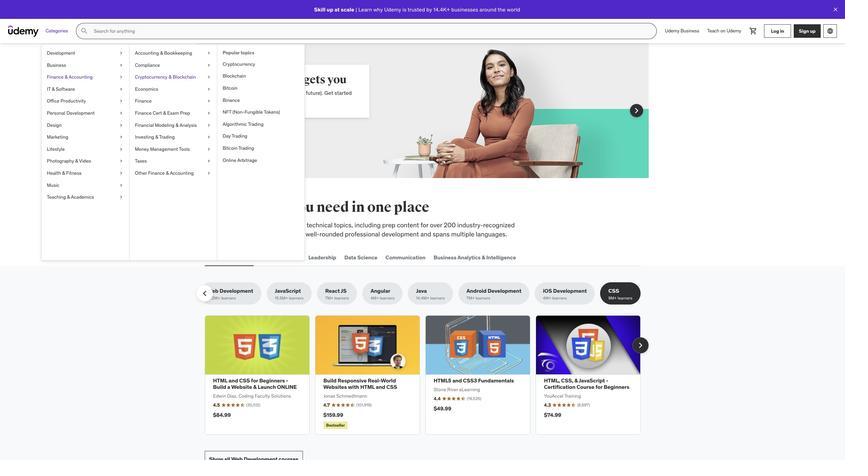 Task type: describe. For each thing, give the bounding box(es) containing it.
cryptocurrency for cryptocurrency & blockchain
[[135, 74, 168, 80]]

video
[[79, 158, 91, 164]]

our
[[245, 230, 255, 238]]

learners inside 'web development 12.2m+ learners'
[[221, 296, 236, 301]]

0 vertical spatial skills
[[251, 199, 288, 216]]

learners inside angular 4m+ learners
[[380, 296, 395, 301]]

200
[[444, 221, 456, 229]]

money management tools
[[135, 146, 190, 152]]

(and
[[283, 89, 293, 96]]

one
[[367, 199, 392, 216]]

skill up at scale | learn why udemy is trusted by 14.4k+ businesses around the world
[[314, 6, 521, 13]]

cryptocurrency & blockchain element
[[217, 45, 305, 261]]

& right the health
[[62, 170, 65, 176]]

office
[[47, 98, 59, 104]]

css inside html and css for beginners - build a website & launch online
[[239, 377, 250, 384]]

react js 7m+ learners
[[325, 288, 349, 301]]

marketing link
[[42, 131, 129, 143]]

1 horizontal spatial accounting
[[135, 50, 159, 56]]

bitcoin trading link
[[217, 142, 305, 154]]

financial modeling & analysis
[[135, 122, 197, 128]]

beginners inside html, css, & javascript - certification course for beginners
[[604, 384, 630, 391]]

binance
[[223, 97, 240, 103]]

photography
[[47, 158, 74, 164]]

other finance & accounting link
[[130, 167, 217, 179]]

beginners inside html and css for beginners - build a website & launch online
[[259, 377, 285, 384]]

9m+
[[609, 296, 617, 301]]

by
[[427, 6, 432, 13]]

all the skills you need in one place
[[205, 199, 430, 216]]

html and css for beginners - build a website & launch online
[[213, 377, 297, 391]]

xsmall image for finance cert & exam prep
[[206, 110, 212, 117]]

trusted
[[408, 6, 425, 13]]

trading for algorithmic trading
[[248, 121, 264, 127]]

for inside html, css, & javascript - certification course for beginners
[[596, 384, 603, 391]]

why
[[374, 6, 383, 13]]

up for sign
[[811, 28, 816, 34]]

teaching & academics
[[47, 194, 94, 200]]

development for web development 12.2m+ learners
[[220, 288, 253, 294]]

0 horizontal spatial udemy
[[384, 6, 402, 13]]

investing
[[135, 134, 154, 140]]

& left 'bookkeeping'
[[160, 50, 163, 56]]

with inside build responsive real-world websites with html and css
[[348, 384, 359, 391]]

cert
[[153, 110, 162, 116]]

1 vertical spatial accounting
[[69, 74, 93, 80]]

other
[[135, 170, 147, 176]]

xsmall image for lifestyle
[[119, 146, 124, 153]]

and inside build responsive real-world websites with html and css
[[376, 384, 386, 391]]

teach
[[708, 28, 720, 34]]

next image
[[632, 105, 642, 116]]

previous image
[[203, 105, 214, 116]]

web development
[[206, 254, 252, 261]]

science
[[358, 254, 378, 261]]

bitcoin for bitcoin trading
[[223, 145, 238, 151]]

you for gets
[[328, 73, 347, 87]]

7m+ for android development
[[467, 296, 475, 301]]

0 horizontal spatial blockchain
[[173, 74, 196, 80]]

marketing
[[47, 134, 68, 140]]

2 vertical spatial accounting
[[170, 170, 194, 176]]

xsmall image for marketing
[[119, 134, 124, 141]]

trading for day trading
[[232, 133, 248, 139]]

xsmall image for taxes
[[206, 158, 212, 165]]

online
[[277, 384, 297, 391]]

algorithmic trading
[[223, 121, 264, 127]]

compliance link
[[130, 59, 217, 71]]

0 vertical spatial in
[[781, 28, 785, 34]]

previous image
[[199, 288, 210, 299]]

responsive
[[338, 377, 367, 384]]

business analytics & intelligence
[[434, 254, 516, 261]]

development down categories dropdown button
[[47, 50, 75, 56]]

css3
[[463, 377, 477, 384]]

personal development link
[[42, 107, 129, 119]]

design link
[[42, 119, 129, 131]]

algorithmic
[[223, 121, 247, 127]]

catalog
[[256, 230, 277, 238]]

you for skills
[[290, 199, 314, 216]]

(non-
[[233, 109, 245, 115]]

teach on udemy link
[[704, 23, 746, 39]]

& down 'compliance' link
[[169, 74, 172, 80]]

& right teaching
[[67, 194, 70, 200]]

taxes link
[[130, 155, 217, 167]]

android development 7m+ learners
[[467, 288, 522, 301]]

learners inside java 14.4m+ learners
[[431, 296, 445, 301]]

covering
[[205, 221, 230, 229]]

xsmall image for accounting & bookkeeping
[[206, 50, 212, 57]]

teaching
[[47, 194, 66, 200]]

js
[[341, 288, 347, 294]]

xsmall image for money management tools
[[206, 146, 212, 153]]

photography & video link
[[42, 155, 129, 167]]

finance for finance
[[135, 98, 152, 104]]

finance for finance cert & exam prep
[[135, 110, 152, 116]]

finance & accounting link
[[42, 71, 129, 83]]

xsmall image for financial modeling & analysis
[[206, 122, 212, 129]]

fitness
[[66, 170, 82, 176]]

started
[[335, 89, 352, 96]]

css 9m+ learners
[[609, 288, 633, 301]]

for inside html and css for beginners - build a website & launch online
[[251, 377, 258, 384]]

- inside html and css for beginners - build a website & launch online
[[286, 377, 288, 384]]

topics
[[241, 50, 255, 56]]

business for business
[[47, 62, 66, 68]]

is
[[403, 6, 407, 13]]

future).
[[306, 89, 323, 96]]

html inside html and css for beginners - build a website & launch online
[[213, 377, 228, 384]]

4m+ inside ios development 4m+ learners
[[543, 296, 552, 301]]

& left video on the top
[[75, 158, 78, 164]]

it for it & software
[[47, 86, 51, 92]]

xsmall image for development
[[119, 50, 124, 57]]

cryptocurrency for cryptocurrency
[[223, 61, 255, 67]]

content
[[397, 221, 419, 229]]

technical
[[307, 221, 333, 229]]

finance right other at the top left
[[148, 170, 165, 176]]

spans
[[433, 230, 450, 238]]

cryptocurrency & blockchain link
[[130, 71, 217, 83]]

communication button
[[384, 250, 427, 266]]

launch
[[258, 384, 276, 391]]

html,
[[544, 377, 560, 384]]

other finance & accounting
[[135, 170, 194, 176]]

finance cert & exam prep link
[[130, 107, 217, 119]]

modeling
[[155, 122, 175, 128]]

carousel element containing html and css for beginners - build a website & launch online
[[205, 316, 649, 435]]

xsmall image for photography & video
[[119, 158, 124, 165]]

businesses
[[452, 6, 479, 13]]

bitcoin trading
[[223, 145, 254, 151]]

supports
[[279, 230, 304, 238]]

& up software
[[65, 74, 68, 80]]

management
[[150, 146, 178, 152]]

java 14.4m+ learners
[[416, 288, 445, 301]]

web for web development
[[206, 254, 218, 261]]

1 horizontal spatial udemy
[[665, 28, 680, 34]]

html5 and css3 fundamentals link
[[434, 377, 514, 384]]

|
[[356, 6, 357, 13]]

algorithmic trading link
[[217, 118, 305, 130]]

development for ios development 4m+ learners
[[554, 288, 587, 294]]

1 your from the left
[[251, 89, 262, 96]]

business for business analytics & intelligence
[[434, 254, 457, 261]]

data science
[[345, 254, 378, 261]]

development for android development 7m+ learners
[[488, 288, 522, 294]]

html, css, & javascript - certification course for beginners
[[544, 377, 630, 391]]

development for web development
[[219, 254, 252, 261]]

money management tools link
[[130, 143, 217, 155]]

xsmall image for design
[[119, 122, 124, 129]]

money
[[135, 146, 149, 152]]

bookkeeping
[[164, 50, 192, 56]]

nft (non-fungible tokens)
[[223, 109, 280, 115]]

investing & trading
[[135, 134, 175, 140]]

teaching & academics link
[[42, 191, 129, 203]]

html5
[[434, 377, 452, 384]]

learning that gets you skills for your present (and your future). get started with us.
[[229, 73, 352, 104]]

finance for finance & accounting
[[47, 74, 64, 80]]

for inside covering critical workplace skills to technical topics, including prep content for over 200 industry-recognized certifications, our catalog supports well-rounded professional development and spans multiple languages.
[[421, 221, 429, 229]]



Task type: vqa. For each thing, say whether or not it's contained in the screenshot.
teaching & academics
yes



Task type: locate. For each thing, give the bounding box(es) containing it.
for right a
[[251, 377, 258, 384]]

1 horizontal spatial the
[[498, 6, 506, 13]]

7m+ down 'android'
[[467, 296, 475, 301]]

0 vertical spatial web
[[206, 254, 218, 261]]

bitcoin for bitcoin
[[223, 85, 238, 91]]

css right real-
[[387, 384, 397, 391]]

0 vertical spatial business
[[681, 28, 700, 34]]

xsmall image inside cryptocurrency & blockchain link
[[206, 74, 212, 81]]

0 horizontal spatial with
[[229, 97, 239, 104]]

- inside html, css, & javascript - certification course for beginners
[[607, 377, 609, 384]]

html left world
[[361, 384, 375, 391]]

xsmall image for teaching & academics
[[119, 194, 124, 201]]

1 horizontal spatial your
[[294, 89, 305, 96]]

1 horizontal spatial javascript
[[579, 377, 605, 384]]

0 horizontal spatial accounting
[[69, 74, 93, 80]]

1 vertical spatial web
[[207, 288, 219, 294]]

personal development
[[47, 110, 95, 116]]

trading up arbitrage
[[239, 145, 254, 151]]

skills up supports
[[284, 221, 298, 229]]

css up 9m+
[[609, 288, 620, 294]]

finance up financial
[[135, 110, 152, 116]]

build inside html and css for beginners - build a website & launch online
[[213, 384, 226, 391]]

& inside 'button'
[[482, 254, 486, 261]]

bitcoin up online
[[223, 145, 238, 151]]

build inside build responsive real-world websites with html and css
[[324, 377, 337, 384]]

xsmall image for cryptocurrency & blockchain
[[206, 74, 212, 81]]

2 horizontal spatial accounting
[[170, 170, 194, 176]]

learn
[[359, 6, 372, 13]]

1 horizontal spatial cryptocurrency
[[223, 61, 255, 67]]

carousel element containing learning that gets you
[[197, 43, 649, 178]]

trading for bitcoin trading
[[239, 145, 254, 151]]

you up started
[[328, 73, 347, 87]]

xsmall image inside office productivity link
[[119, 98, 124, 105]]

it & software
[[47, 86, 75, 92]]

xsmall image inside other finance & accounting link
[[206, 170, 212, 177]]

javascript right css,
[[579, 377, 605, 384]]

xsmall image inside personal development link
[[119, 110, 124, 117]]

1 vertical spatial cryptocurrency
[[135, 74, 168, 80]]

1 vertical spatial you
[[290, 199, 314, 216]]

1 vertical spatial up
[[811, 28, 816, 34]]

learners inside javascript 15.5m+ learners
[[289, 296, 304, 301]]

1 vertical spatial carousel element
[[205, 316, 649, 435]]

0 vertical spatial it
[[47, 86, 51, 92]]

1 vertical spatial the
[[227, 199, 249, 216]]

cryptocurrency down the compliance
[[135, 74, 168, 80]]

ios
[[543, 288, 552, 294]]

development inside 'web development 12.2m+ learners'
[[220, 288, 253, 294]]

log
[[772, 28, 780, 34]]

xsmall image inside the it & software link
[[119, 86, 124, 93]]

business up finance & accounting at the left top of page
[[47, 62, 66, 68]]

it inside button
[[261, 254, 265, 261]]

learners inside css 9m+ learners
[[618, 296, 633, 301]]

xsmall image inside business link
[[119, 62, 124, 69]]

xsmall image inside photography & video link
[[119, 158, 124, 165]]

xsmall image for music
[[119, 182, 124, 189]]

build left a
[[213, 384, 226, 391]]

beginners right course
[[604, 384, 630, 391]]

for right course
[[596, 384, 603, 391]]

xsmall image inside investing & trading link
[[206, 134, 212, 141]]

learners inside ios development 4m+ learners
[[553, 296, 567, 301]]

you inside learning that gets you skills for your present (and your future). get started with us.
[[328, 73, 347, 87]]

website
[[231, 384, 252, 391]]

development for personal development
[[67, 110, 95, 116]]

build responsive real-world websites with html and css link
[[324, 377, 397, 391]]

nft
[[223, 109, 232, 115]]

0 horizontal spatial -
[[286, 377, 288, 384]]

1 4m+ from the left
[[371, 296, 379, 301]]

finance link
[[130, 95, 217, 107]]

xsmall image inside financial modeling & analysis link
[[206, 122, 212, 129]]

1 horizontal spatial 4m+
[[543, 296, 552, 301]]

for up us.
[[243, 89, 250, 96]]

beginners right website
[[259, 377, 285, 384]]

1 horizontal spatial you
[[328, 73, 347, 87]]

your right (and
[[294, 89, 305, 96]]

& left launch
[[253, 384, 257, 391]]

javascript inside javascript 15.5m+ learners
[[275, 288, 301, 294]]

xsmall image for economics
[[206, 86, 212, 93]]

shopping cart with 0 items image
[[750, 27, 758, 35]]

nft (non-fungible tokens) link
[[217, 106, 305, 118]]

for left over in the top right of the page
[[421, 221, 429, 229]]

with inside learning that gets you skills for your present (and your future). get started with us.
[[229, 97, 239, 104]]

udemy image
[[8, 25, 39, 37]]

workplace
[[253, 221, 282, 229]]

data science button
[[343, 250, 379, 266]]

accounting up the compliance
[[135, 50, 159, 56]]

in up including
[[352, 199, 365, 216]]

day trading
[[223, 133, 248, 139]]

2 learners from the left
[[289, 296, 304, 301]]

build responsive real-world websites with html and css
[[324, 377, 397, 391]]

0 horizontal spatial in
[[352, 199, 365, 216]]

websites
[[324, 384, 347, 391]]

xsmall image inside 'teaching & academics' link
[[119, 194, 124, 201]]

the left world
[[498, 6, 506, 13]]

0 horizontal spatial 4m+
[[371, 296, 379, 301]]

0 horizontal spatial it
[[47, 86, 51, 92]]

xsmall image for finance & accounting
[[119, 74, 124, 81]]

0 vertical spatial with
[[229, 97, 239, 104]]

certification
[[544, 384, 576, 391]]

popular topics
[[223, 50, 255, 56]]

css inside build responsive real-world websites with html and css
[[387, 384, 397, 391]]

0 vertical spatial carousel element
[[197, 43, 649, 178]]

html left website
[[213, 377, 228, 384]]

sign
[[800, 28, 810, 34]]

development right ios
[[554, 288, 587, 294]]

development up 12.2m+
[[220, 288, 253, 294]]

html
[[213, 377, 228, 384], [361, 384, 375, 391]]

all
[[205, 199, 225, 216]]

accounting down taxes link
[[170, 170, 194, 176]]

0 horizontal spatial cryptocurrency
[[135, 74, 168, 80]]

trading up bitcoin trading
[[232, 133, 248, 139]]

up right sign
[[811, 28, 816, 34]]

css right a
[[239, 377, 250, 384]]

get
[[325, 89, 333, 96]]

1 horizontal spatial blockchain
[[223, 73, 246, 79]]

1 horizontal spatial it
[[261, 254, 265, 261]]

learners inside react js 7m+ learners
[[335, 296, 349, 301]]

2 bitcoin from the top
[[223, 145, 238, 151]]

html, css, & javascript - certification course for beginners link
[[544, 377, 630, 391]]

online arbitrage
[[223, 157, 257, 163]]

skills inside covering critical workplace skills to technical topics, including prep content for over 200 industry-recognized certifications, our catalog supports well-rounded professional development and spans multiple languages.
[[284, 221, 298, 229]]

and inside html and css for beginners - build a website & launch online
[[229, 377, 238, 384]]

4 learners from the left
[[380, 296, 395, 301]]

finance & accounting
[[47, 74, 93, 80]]

& inside html, css, & javascript - certification course for beginners
[[575, 377, 578, 384]]

xsmall image inside money management tools link
[[206, 146, 212, 153]]

present
[[263, 89, 281, 96]]

0 vertical spatial accounting
[[135, 50, 159, 56]]

2 vertical spatial business
[[434, 254, 457, 261]]

1 7m+ from the left
[[325, 296, 334, 301]]

xsmall image inside health & fitness link
[[119, 170, 124, 177]]

music link
[[42, 179, 129, 191]]

the up critical at left
[[227, 199, 249, 216]]

4m+ down ios
[[543, 296, 552, 301]]

photography & video
[[47, 158, 91, 164]]

web down certifications, on the left of the page
[[206, 254, 218, 261]]

xsmall image for health & fitness
[[119, 170, 124, 177]]

build
[[324, 377, 337, 384], [213, 384, 226, 391]]

1 - from the left
[[286, 377, 288, 384]]

xsmall image for office productivity
[[119, 98, 124, 105]]

web inside button
[[206, 254, 218, 261]]

your down "learning"
[[251, 89, 262, 96]]

well-
[[306, 230, 320, 238]]

up left at
[[327, 6, 334, 13]]

categories button
[[42, 23, 72, 39]]

8 learners from the left
[[618, 296, 633, 301]]

0 horizontal spatial beginners
[[259, 377, 285, 384]]

log in link
[[765, 24, 792, 38]]

1 horizontal spatial css
[[387, 384, 397, 391]]

professional
[[345, 230, 380, 238]]

it up office
[[47, 86, 51, 92]]

prep
[[180, 110, 190, 116]]

web for web development 12.2m+ learners
[[207, 288, 219, 294]]

industry-
[[458, 221, 484, 229]]

5 learners from the left
[[431, 296, 445, 301]]

with right websites at the bottom left of page
[[348, 384, 359, 391]]

development down office productivity link
[[67, 110, 95, 116]]

7m+ inside android development 7m+ learners
[[467, 296, 475, 301]]

bitcoin up the binance
[[223, 85, 238, 91]]

in right log
[[781, 28, 785, 34]]

2 horizontal spatial udemy
[[727, 28, 742, 34]]

xsmall image inside the economics link
[[206, 86, 212, 93]]

business inside 'button'
[[434, 254, 457, 261]]

xsmall image inside 'compliance' link
[[206, 62, 212, 69]]

1 learners from the left
[[221, 296, 236, 301]]

lifestyle link
[[42, 143, 129, 155]]

teach on udemy
[[708, 28, 742, 34]]

Search for anything text field
[[93, 25, 649, 37]]

1 vertical spatial in
[[352, 199, 365, 216]]

xsmall image inside development link
[[119, 50, 124, 57]]

& inside html and css for beginners - build a website & launch online
[[253, 384, 257, 391]]

1 horizontal spatial up
[[811, 28, 816, 34]]

1 vertical spatial bitcoin
[[223, 145, 238, 151]]

- right course
[[607, 377, 609, 384]]

prep
[[383, 221, 396, 229]]

and
[[421, 230, 432, 238], [229, 377, 238, 384], [453, 377, 462, 384], [376, 384, 386, 391]]

business down spans
[[434, 254, 457, 261]]

carousel element
[[197, 43, 649, 178], [205, 316, 649, 435]]

javascript inside html, css, & javascript - certification course for beginners
[[579, 377, 605, 384]]

it
[[47, 86, 51, 92], [261, 254, 265, 261]]

to
[[300, 221, 305, 229]]

4m+ down angular
[[371, 296, 379, 301]]

7 learners from the left
[[553, 296, 567, 301]]

0 horizontal spatial up
[[327, 6, 334, 13]]

xsmall image inside taxes link
[[206, 158, 212, 165]]

lifestyle
[[47, 146, 65, 152]]

choose a language image
[[828, 28, 834, 34]]

trading down financial modeling & analysis
[[159, 134, 175, 140]]

intelligence
[[487, 254, 516, 261]]

& left analysis
[[176, 122, 179, 128]]

xsmall image inside finance cert & exam prep link
[[206, 110, 212, 117]]

critical
[[232, 221, 251, 229]]

0 vertical spatial you
[[328, 73, 347, 87]]

web up 12.2m+
[[207, 288, 219, 294]]

css inside css 9m+ learners
[[609, 288, 620, 294]]

0 horizontal spatial your
[[251, 89, 262, 96]]

react
[[325, 288, 340, 294]]

0 horizontal spatial build
[[213, 384, 226, 391]]

0 vertical spatial javascript
[[275, 288, 301, 294]]

xsmall image for business
[[119, 62, 124, 69]]

2 your from the left
[[294, 89, 305, 96]]

finance cert & exam prep
[[135, 110, 190, 116]]

xsmall image for finance
[[206, 98, 212, 105]]

development inside ios development 4m+ learners
[[554, 288, 587, 294]]

xsmall image inside lifestyle link
[[119, 146, 124, 153]]

trading down fungible
[[248, 121, 264, 127]]

xsmall image for personal development
[[119, 110, 124, 117]]

javascript
[[275, 288, 301, 294], [579, 377, 605, 384]]

log in
[[772, 28, 785, 34]]

3 learners from the left
[[335, 296, 349, 301]]

fundamentals
[[478, 377, 514, 384]]

you up to at left top
[[290, 199, 314, 216]]

xsmall image
[[206, 50, 212, 57], [119, 62, 124, 69], [206, 62, 212, 69], [206, 86, 212, 93], [206, 110, 212, 117], [119, 122, 124, 129], [206, 122, 212, 129], [119, 146, 124, 153], [206, 146, 212, 153], [119, 158, 124, 165], [206, 158, 212, 165], [119, 170, 124, 177]]

0 horizontal spatial the
[[227, 199, 249, 216]]

6 learners from the left
[[476, 296, 491, 301]]

udemy business link
[[661, 23, 704, 39]]

xsmall image for compliance
[[206, 62, 212, 69]]

next image
[[636, 340, 646, 351]]

close image
[[833, 6, 840, 13]]

0 vertical spatial the
[[498, 6, 506, 13]]

& down taxes link
[[166, 170, 169, 176]]

exam
[[167, 110, 179, 116]]

build left responsive
[[324, 377, 337, 384]]

up for skill
[[327, 6, 334, 13]]

xsmall image inside "music" link
[[119, 182, 124, 189]]

& up office
[[52, 86, 55, 92]]

languages.
[[476, 230, 507, 238]]

business link
[[42, 59, 129, 71]]

7m+
[[325, 296, 334, 301], [467, 296, 475, 301]]

up inside "link"
[[811, 28, 816, 34]]

java
[[416, 288, 427, 294]]

blockchain up skills
[[223, 73, 246, 79]]

javascript up 15.5m+
[[275, 288, 301, 294]]

finance down economics
[[135, 98, 152, 104]]

html inside build responsive real-world websites with html and css
[[361, 384, 375, 391]]

web inside 'web development 12.2m+ learners'
[[207, 288, 219, 294]]

it for it certifications
[[261, 254, 265, 261]]

1 vertical spatial it
[[261, 254, 265, 261]]

a
[[227, 384, 230, 391]]

0 vertical spatial up
[[327, 6, 334, 13]]

xsmall image inside finance link
[[206, 98, 212, 105]]

development link
[[42, 47, 129, 59]]

gets
[[304, 73, 326, 87]]

2 horizontal spatial css
[[609, 288, 620, 294]]

0 horizontal spatial 7m+
[[325, 296, 334, 301]]

finance up it & software
[[47, 74, 64, 80]]

1 vertical spatial business
[[47, 62, 66, 68]]

around
[[480, 6, 497, 13]]

business analytics & intelligence button
[[433, 250, 518, 266]]

topic filters element
[[197, 283, 641, 305]]

2 4m+ from the left
[[543, 296, 552, 301]]

1 horizontal spatial -
[[607, 377, 609, 384]]

xsmall image inside "design" link
[[119, 122, 124, 129]]

your
[[251, 89, 262, 96], [294, 89, 305, 96]]

real-
[[368, 377, 381, 384]]

& right cert at the left top
[[163, 110, 166, 116]]

xsmall image for it & software
[[119, 86, 124, 93]]

2 horizontal spatial business
[[681, 28, 700, 34]]

xsmall image
[[119, 50, 124, 57], [119, 74, 124, 81], [206, 74, 212, 81], [119, 86, 124, 93], [119, 98, 124, 105], [206, 98, 212, 105], [119, 110, 124, 117], [119, 134, 124, 141], [206, 134, 212, 141], [206, 170, 212, 177], [119, 182, 124, 189], [119, 194, 124, 201]]

xsmall image inside marketing link
[[119, 134, 124, 141]]

office productivity link
[[42, 95, 129, 107]]

0 horizontal spatial html
[[213, 377, 228, 384]]

development inside button
[[219, 254, 252, 261]]

1 vertical spatial skills
[[284, 221, 298, 229]]

- right launch
[[286, 377, 288, 384]]

with down skills
[[229, 97, 239, 104]]

development inside android development 7m+ learners
[[488, 288, 522, 294]]

& right the 'analytics'
[[482, 254, 486, 261]]

4m+
[[371, 296, 379, 301], [543, 296, 552, 301]]

and inside covering critical workplace skills to technical topics, including prep content for over 200 industry-recognized certifications, our catalog supports well-rounded professional development and spans multiple languages.
[[421, 230, 432, 238]]

business left teach
[[681, 28, 700, 34]]

submit search image
[[80, 27, 89, 35]]

2 - from the left
[[607, 377, 609, 384]]

rounded
[[320, 230, 344, 238]]

0 vertical spatial bitcoin
[[223, 85, 238, 91]]

skills up workplace
[[251, 199, 288, 216]]

leadership
[[309, 254, 337, 261]]

2 7m+ from the left
[[467, 296, 475, 301]]

data
[[345, 254, 356, 261]]

development right 'android'
[[488, 288, 522, 294]]

0 vertical spatial cryptocurrency
[[223, 61, 255, 67]]

0 horizontal spatial you
[[290, 199, 314, 216]]

economics
[[135, 86, 158, 92]]

css,
[[562, 377, 574, 384]]

4m+ inside angular 4m+ learners
[[371, 296, 379, 301]]

development down certifications, on the left of the page
[[219, 254, 252, 261]]

learners inside android development 7m+ learners
[[476, 296, 491, 301]]

1 horizontal spatial with
[[348, 384, 359, 391]]

need
[[317, 199, 349, 216]]

blockchain down 'compliance' link
[[173, 74, 196, 80]]

1 horizontal spatial 7m+
[[467, 296, 475, 301]]

1 horizontal spatial html
[[361, 384, 375, 391]]

0 horizontal spatial business
[[47, 62, 66, 68]]

music
[[47, 182, 59, 188]]

accounting down business link
[[69, 74, 93, 80]]

finance
[[47, 74, 64, 80], [135, 98, 152, 104], [135, 110, 152, 116], [148, 170, 165, 176]]

compliance
[[135, 62, 160, 68]]

android
[[467, 288, 487, 294]]

for inside learning that gets you skills for your present (and your future). get started with us.
[[243, 89, 250, 96]]

7m+ inside react js 7m+ learners
[[325, 296, 334, 301]]

at
[[335, 6, 340, 13]]

& right investing
[[155, 134, 158, 140]]

economics link
[[130, 83, 217, 95]]

tools
[[179, 146, 190, 152]]

1 vertical spatial with
[[348, 384, 359, 391]]

cryptocurrency down popular topics
[[223, 61, 255, 67]]

xsmall image inside accounting & bookkeeping link
[[206, 50, 212, 57]]

1 horizontal spatial business
[[434, 254, 457, 261]]

0 horizontal spatial css
[[239, 377, 250, 384]]

1 horizontal spatial beginners
[[604, 384, 630, 391]]

it left "certifications"
[[261, 254, 265, 261]]

office productivity
[[47, 98, 86, 104]]

& right css,
[[575, 377, 578, 384]]

1 horizontal spatial in
[[781, 28, 785, 34]]

1 horizontal spatial build
[[324, 377, 337, 384]]

1 bitcoin from the top
[[223, 85, 238, 91]]

certifications
[[266, 254, 300, 261]]

recognized
[[484, 221, 515, 229]]

xsmall image for investing & trading
[[206, 134, 212, 141]]

1 vertical spatial javascript
[[579, 377, 605, 384]]

0 horizontal spatial javascript
[[275, 288, 301, 294]]

xsmall image inside finance & accounting link
[[119, 74, 124, 81]]

7m+ down react
[[325, 296, 334, 301]]

xsmall image for other finance & accounting
[[206, 170, 212, 177]]

7m+ for react js
[[325, 296, 334, 301]]

it certifications
[[261, 254, 300, 261]]



